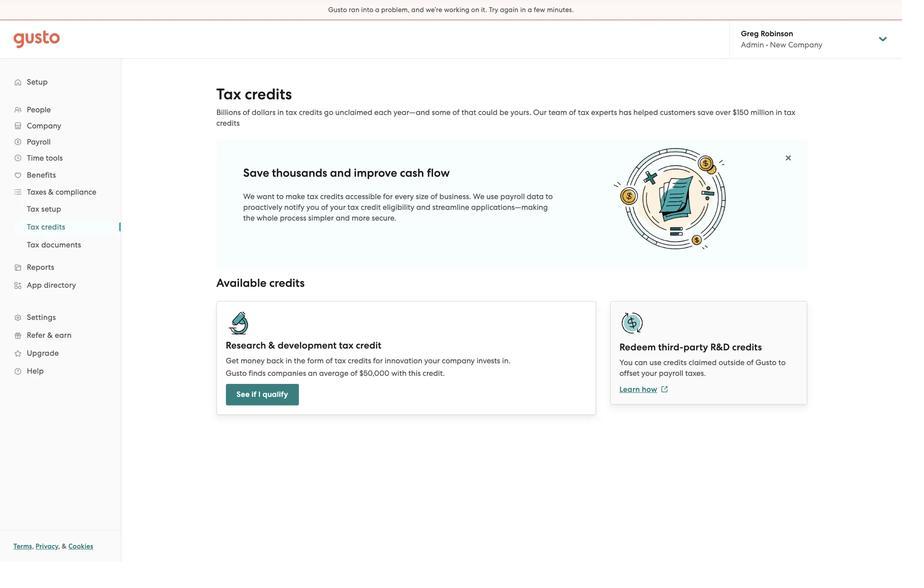 Task type: locate. For each thing, give the bounding box(es) containing it.
use right can
[[650, 358, 662, 367]]

payroll up "applications—making"
[[501, 192, 525, 201]]

tax up billions
[[217, 85, 241, 103]]

claimed
[[689, 358, 717, 367]]

in right again
[[521, 6, 527, 14]]

1 horizontal spatial payroll
[[660, 369, 684, 378]]

tax down the "taxes"
[[27, 205, 39, 214]]

, left cookies
[[58, 543, 60, 551]]

,
[[32, 543, 34, 551], [58, 543, 60, 551]]

0 horizontal spatial payroll
[[501, 192, 525, 201]]

1 vertical spatial gusto
[[756, 358, 777, 367]]

0 horizontal spatial a
[[376, 6, 380, 14]]

a left "few"
[[528, 6, 533, 14]]

1 horizontal spatial company
[[789, 40, 823, 49]]

1 horizontal spatial gusto
[[329, 6, 347, 14]]

1 vertical spatial credit
[[356, 340, 382, 351]]

research & development tax credit
[[226, 340, 382, 351]]

the down research & development tax credit
[[294, 356, 306, 365]]

see if i qualify link
[[226, 384, 299, 406]]

tax credits link
[[16, 219, 112, 235]]

2 , from the left
[[58, 543, 60, 551]]

0 vertical spatial payroll
[[501, 192, 525, 201]]

use
[[487, 192, 499, 201], [650, 358, 662, 367]]

of inside you can use credits claimed outside of gusto to offset your payroll taxes.
[[747, 358, 754, 367]]

money
[[241, 356, 265, 365]]

2 horizontal spatial to
[[779, 358, 786, 367]]

gusto ran into a problem, and we're working on it. try again in a few minutes.
[[329, 6, 574, 14]]

we right business.
[[473, 192, 485, 201]]

a right the into
[[376, 6, 380, 14]]

and
[[412, 6, 424, 14], [330, 166, 352, 180], [417, 203, 431, 212], [336, 214, 350, 223]]

0 vertical spatial gusto
[[329, 6, 347, 14]]

gusto
[[329, 6, 347, 14], [756, 358, 777, 367], [226, 369, 247, 378]]

, left privacy link
[[32, 543, 34, 551]]

time
[[27, 154, 44, 163]]

credit down accessible at the left of the page
[[361, 203, 381, 212]]

0 vertical spatial the
[[243, 214, 255, 223]]

0 horizontal spatial your
[[330, 203, 346, 212]]

1 vertical spatial the
[[294, 356, 306, 365]]

payroll left taxes.
[[660, 369, 684, 378]]

1 vertical spatial use
[[650, 358, 662, 367]]

2 list from the top
[[0, 200, 121, 254]]

tax inside tax credits billions of dollars in tax credits go unclaimed each year—and some of that could be yours. our team of tax experts has helped customers save over $150 million in tax credits
[[217, 85, 241, 103]]

help link
[[9, 363, 112, 379]]

& right the "taxes"
[[48, 188, 54, 197]]

2 vertical spatial gusto
[[226, 369, 247, 378]]

your up credit.
[[425, 356, 440, 365]]

terms link
[[13, 543, 32, 551]]

0 horizontal spatial we
[[243, 192, 255, 201]]

1 list from the top
[[0, 102, 121, 380]]

& up back
[[269, 340, 276, 351]]

company button
[[9, 118, 112, 134]]

tax documents link
[[16, 237, 112, 253]]

into
[[362, 6, 374, 14]]

2 horizontal spatial your
[[642, 369, 658, 378]]

we left want
[[243, 192, 255, 201]]

of left that at the top right of the page
[[453, 108, 460, 117]]

credits inside you can use credits claimed outside of gusto to offset your payroll taxes.
[[664, 358, 687, 367]]

in
[[521, 6, 527, 14], [278, 108, 284, 117], [777, 108, 783, 117], [286, 356, 292, 365]]

payroll
[[27, 138, 51, 146]]

app
[[27, 281, 42, 290]]

a
[[376, 6, 380, 14], [528, 6, 533, 14]]

1 horizontal spatial ,
[[58, 543, 60, 551]]

each
[[375, 108, 392, 117]]

1 vertical spatial company
[[27, 121, 61, 130]]

and left we're
[[412, 6, 424, 14]]

offset
[[620, 369, 640, 378]]

notify
[[284, 203, 305, 212]]

time tools button
[[9, 150, 112, 166]]

tax down tax credits on the left of the page
[[27, 241, 39, 249]]

1 horizontal spatial for
[[383, 192, 393, 201]]

and down size on the left top of page
[[417, 203, 431, 212]]

experts
[[592, 108, 618, 117]]

ran
[[349, 6, 360, 14]]

& inside dropdown button
[[48, 188, 54, 197]]

for inside we want to make tax credits accessible for every size of business. we use payroll data to proactively notify you of your tax credit eligibility and streamline applications—making the whole process simpler and more secure.
[[383, 192, 393, 201]]

want
[[257, 192, 275, 201]]

0 horizontal spatial the
[[243, 214, 255, 223]]

tax
[[217, 85, 241, 103], [27, 205, 39, 214], [27, 223, 39, 232], [27, 241, 39, 249]]

0 horizontal spatial company
[[27, 121, 61, 130]]

1 vertical spatial for
[[373, 356, 383, 365]]

payroll inside you can use credits claimed outside of gusto to offset your payroll taxes.
[[660, 369, 684, 378]]

in right the dollars
[[278, 108, 284, 117]]

the down proactively
[[243, 214, 255, 223]]

1 we from the left
[[243, 192, 255, 201]]

1 horizontal spatial a
[[528, 6, 533, 14]]

accessible
[[346, 192, 382, 201]]

list containing people
[[0, 102, 121, 380]]

greg robinson admin • new company
[[742, 29, 823, 49]]

0 vertical spatial credit
[[361, 203, 381, 212]]

new
[[771, 40, 787, 49]]

tax inside tax documents link
[[27, 241, 39, 249]]

problem,
[[382, 6, 410, 14]]

again
[[500, 6, 519, 14]]

company inside dropdown button
[[27, 121, 61, 130]]

of left the dollars
[[243, 108, 250, 117]]

gusto down get
[[226, 369, 247, 378]]

tax for tax documents
[[27, 241, 39, 249]]

cookies button
[[68, 542, 93, 552]]

greg
[[742, 29, 760, 39]]

0 vertical spatial use
[[487, 192, 499, 201]]

learn how
[[620, 385, 658, 394]]

1 vertical spatial your
[[425, 356, 440, 365]]

0 vertical spatial for
[[383, 192, 393, 201]]

has
[[620, 108, 632, 117]]

credits
[[245, 85, 292, 103], [299, 108, 323, 117], [217, 119, 240, 128], [320, 192, 344, 201], [41, 223, 65, 232], [270, 276, 305, 290], [733, 342, 763, 353], [348, 356, 372, 365], [664, 358, 687, 367]]

robinson
[[761, 29, 794, 39]]

in up "companies"
[[286, 356, 292, 365]]

company
[[789, 40, 823, 49], [27, 121, 61, 130]]

form
[[308, 356, 324, 365]]

0 vertical spatial your
[[330, 203, 346, 212]]

million
[[751, 108, 775, 117]]

2 vertical spatial your
[[642, 369, 658, 378]]

tax inside tax credits link
[[27, 223, 39, 232]]

your down can
[[642, 369, 658, 378]]

reports
[[27, 263, 54, 272]]

0 horizontal spatial ,
[[32, 543, 34, 551]]

your up simpler
[[330, 203, 346, 212]]

use up "applications—making"
[[487, 192, 499, 201]]

your inside we want to make tax credits accessible for every size of business. we use payroll data to proactively notify you of your tax credit eligibility and streamline applications—making the whole process simpler and more secure.
[[330, 203, 346, 212]]

gusto navigation element
[[0, 59, 121, 395]]

& for development
[[269, 340, 276, 351]]

1 horizontal spatial use
[[650, 358, 662, 367]]

use inside we want to make tax credits accessible for every size of business. we use payroll data to proactively notify you of your tax credit eligibility and streamline applications—making the whole process simpler and more secure.
[[487, 192, 499, 201]]

credit inside we want to make tax credits accessible for every size of business. we use payroll data to proactively notify you of your tax credit eligibility and streamline applications—making the whole process simpler and more secure.
[[361, 203, 381, 212]]

admin
[[742, 40, 765, 49]]

tax for tax setup
[[27, 205, 39, 214]]

our
[[534, 108, 547, 117]]

setup link
[[9, 74, 112, 90]]

gusto inside you can use credits claimed outside of gusto to offset your payroll taxes.
[[756, 358, 777, 367]]

gusto right outside on the bottom right of the page
[[756, 358, 777, 367]]

& left earn
[[47, 331, 53, 340]]

of right team
[[570, 108, 577, 117]]

tax credits billions of dollars in tax credits go unclaimed each year—and some of that could be yours. our team of tax experts has helped customers save over $150 million in tax credits
[[217, 85, 796, 128]]

tax inside tax setup link
[[27, 205, 39, 214]]

data
[[527, 192, 544, 201]]

the inside get money back in the form of tax credits for innovation your company invests in. gusto finds companies an average of $50,000 with this credit.
[[294, 356, 306, 365]]

&
[[48, 188, 54, 197], [47, 331, 53, 340], [269, 340, 276, 351], [62, 543, 67, 551]]

to
[[277, 192, 284, 201], [546, 192, 553, 201], [779, 358, 786, 367]]

finds
[[249, 369, 266, 378]]

applications—making
[[472, 203, 548, 212]]

0 horizontal spatial for
[[373, 356, 383, 365]]

for up $50,000
[[373, 356, 383, 365]]

tax down 'tax setup'
[[27, 223, 39, 232]]

the
[[243, 214, 255, 223], [294, 356, 306, 365]]

setup
[[41, 205, 61, 214]]

company down people
[[27, 121, 61, 130]]

you can use credits claimed outside of gusto to offset your payroll taxes.
[[620, 358, 786, 378]]

privacy
[[36, 543, 58, 551]]

0 horizontal spatial use
[[487, 192, 499, 201]]

list
[[0, 102, 121, 380], [0, 200, 121, 254]]

we want to make tax credits accessible for every size of business. we use payroll data to proactively notify you of your tax credit eligibility and streamline applications—making the whole process simpler and more secure.
[[243, 192, 553, 223]]

qualify
[[263, 390, 288, 399]]

documents
[[41, 241, 81, 249]]

credit up get money back in the form of tax credits for innovation your company invests in. gusto finds companies an average of $50,000 with this credit.
[[356, 340, 382, 351]]

2 a from the left
[[528, 6, 533, 14]]

taxes & compliance
[[27, 188, 96, 197]]

payroll button
[[9, 134, 112, 150]]

average
[[320, 369, 349, 378]]

you
[[620, 358, 633, 367]]

0 horizontal spatial gusto
[[226, 369, 247, 378]]

company right new
[[789, 40, 823, 49]]

tax for tax credits billions of dollars in tax credits go unclaimed each year—and some of that could be yours. our team of tax experts has helped customers save over $150 million in tax credits
[[217, 85, 241, 103]]

1 horizontal spatial we
[[473, 192, 485, 201]]

gusto left ran
[[329, 6, 347, 14]]

1 horizontal spatial the
[[294, 356, 306, 365]]

list containing tax setup
[[0, 200, 121, 254]]

secure.
[[372, 214, 397, 223]]

taxes.
[[686, 369, 707, 378]]

1 vertical spatial payroll
[[660, 369, 684, 378]]

billions
[[217, 108, 241, 117]]

1 horizontal spatial your
[[425, 356, 440, 365]]

helped
[[634, 108, 659, 117]]

if
[[252, 390, 257, 399]]

0 vertical spatial company
[[789, 40, 823, 49]]

for up eligibility
[[383, 192, 393, 201]]

of right outside on the bottom right of the page
[[747, 358, 754, 367]]

2 horizontal spatial gusto
[[756, 358, 777, 367]]

we
[[243, 192, 255, 201], [473, 192, 485, 201]]

third-
[[659, 342, 684, 353]]



Task type: vqa. For each thing, say whether or not it's contained in the screenshot.
the your
yes



Task type: describe. For each thing, give the bounding box(es) containing it.
team
[[549, 108, 568, 117]]

cash
[[400, 166, 425, 180]]

tax setup
[[27, 205, 61, 214]]

upgrade link
[[9, 345, 112, 361]]

1 horizontal spatial to
[[546, 192, 553, 201]]

more
[[352, 214, 370, 223]]

payroll inside we want to make tax credits accessible for every size of business. we use payroll data to proactively notify you of your tax credit eligibility and streamline applications—making the whole process simpler and more secure.
[[501, 192, 525, 201]]

in.
[[503, 356, 511, 365]]

customers
[[661, 108, 696, 117]]

that
[[462, 108, 477, 117]]

companies
[[268, 369, 306, 378]]

refer
[[27, 331, 45, 340]]

see if i qualify
[[237, 390, 288, 399]]

home image
[[13, 30, 60, 48]]

taxes & compliance button
[[9, 184, 112, 200]]

it.
[[482, 6, 488, 14]]

your inside get money back in the form of tax credits for innovation your company invests in. gusto finds companies an average of $50,000 with this credit.
[[425, 356, 440, 365]]

save
[[243, 166, 269, 180]]

upgrade
[[27, 349, 59, 358]]

working
[[445, 6, 470, 14]]

proactively
[[243, 203, 283, 212]]

minutes.
[[548, 6, 574, 14]]

terms
[[13, 543, 32, 551]]

settings link
[[9, 310, 112, 326]]

try
[[489, 6, 499, 14]]

tax credits
[[27, 223, 65, 232]]

credits inside we want to make tax credits accessible for every size of business. we use payroll data to proactively notify you of your tax credit eligibility and streamline applications—making the whole process simpler and more secure.
[[320, 192, 344, 201]]

we're
[[426, 6, 443, 14]]

in inside get money back in the form of tax credits for innovation your company invests in. gusto finds companies an average of $50,000 with this credit.
[[286, 356, 292, 365]]

the inside we want to make tax credits accessible for every size of business. we use payroll data to proactively notify you of your tax credit eligibility and streamline applications—making the whole process simpler and more secure.
[[243, 214, 255, 223]]

credits inside tax credits link
[[41, 223, 65, 232]]

development
[[278, 340, 337, 351]]

•
[[767, 40, 769, 49]]

how
[[643, 385, 658, 394]]

see
[[237, 390, 250, 399]]

improve
[[354, 166, 398, 180]]

few
[[534, 6, 546, 14]]

2 we from the left
[[473, 192, 485, 201]]

flow
[[427, 166, 450, 180]]

of right size on the left top of page
[[431, 192, 438, 201]]

over
[[716, 108, 732, 117]]

compliance
[[56, 188, 96, 197]]

you
[[307, 203, 320, 212]]

people button
[[9, 102, 112, 118]]

of up average
[[326, 356, 333, 365]]

unclaimed
[[336, 108, 373, 117]]

time tools
[[27, 154, 63, 163]]

benefits
[[27, 171, 56, 180]]

r&d
[[711, 342, 731, 353]]

your inside you can use credits claimed outside of gusto to offset your payroll taxes.
[[642, 369, 658, 378]]

$50,000
[[360, 369, 390, 378]]

research
[[226, 340, 266, 351]]

tax inside get money back in the form of tax credits for innovation your company invests in. gusto finds companies an average of $50,000 with this credit.
[[335, 356, 346, 365]]

& for earn
[[47, 331, 53, 340]]

redeem
[[620, 342, 657, 353]]

tax for tax credits
[[27, 223, 39, 232]]

of right average
[[351, 369, 358, 378]]

company inside greg robinson admin • new company
[[789, 40, 823, 49]]

earn
[[55, 331, 72, 340]]

use inside you can use credits claimed outside of gusto to offset your payroll taxes.
[[650, 358, 662, 367]]

an
[[308, 369, 318, 378]]

1 , from the left
[[32, 543, 34, 551]]

& left cookies button
[[62, 543, 67, 551]]

settings
[[27, 313, 56, 322]]

privacy link
[[36, 543, 58, 551]]

year—and
[[394, 108, 430, 117]]

help
[[27, 367, 44, 376]]

and left more
[[336, 214, 350, 223]]

size
[[416, 192, 429, 201]]

in right million
[[777, 108, 783, 117]]

credits inside get money back in the form of tax credits for innovation your company invests in. gusto finds companies an average of $50,000 with this credit.
[[348, 356, 372, 365]]

redeem third-party r&d credits
[[620, 342, 763, 353]]

tax documents
[[27, 241, 81, 249]]

to inside you can use credits claimed outside of gusto to offset your payroll taxes.
[[779, 358, 786, 367]]

of up simpler
[[321, 203, 329, 212]]

for inside get money back in the form of tax credits for innovation your company invests in. gusto finds companies an average of $50,000 with this credit.
[[373, 356, 383, 365]]

gusto inside get money back in the form of tax credits for innovation your company invests in. gusto finds companies an average of $50,000 with this credit.
[[226, 369, 247, 378]]

credit.
[[423, 369, 445, 378]]

0 horizontal spatial to
[[277, 192, 284, 201]]

back
[[267, 356, 284, 365]]

save thousands and improve cash flow
[[243, 166, 450, 180]]

be
[[500, 108, 509, 117]]

company
[[442, 356, 475, 365]]

simpler
[[309, 214, 334, 223]]

with
[[392, 369, 407, 378]]

streamline
[[433, 203, 470, 212]]

business.
[[440, 192, 472, 201]]

make
[[286, 192, 305, 201]]

and up accessible at the left of the page
[[330, 166, 352, 180]]

tools
[[46, 154, 63, 163]]

invests
[[477, 356, 501, 365]]

cookies
[[68, 543, 93, 551]]

party
[[684, 342, 709, 353]]

refer & earn link
[[9, 327, 112, 344]]

1 a from the left
[[376, 6, 380, 14]]

on
[[472, 6, 480, 14]]

directory
[[44, 281, 76, 290]]

& for compliance
[[48, 188, 54, 197]]

yours.
[[511, 108, 532, 117]]

some
[[432, 108, 451, 117]]

whole
[[257, 214, 278, 223]]

every
[[395, 192, 414, 201]]

people
[[27, 105, 51, 114]]

eligibility
[[383, 203, 415, 212]]

can
[[635, 358, 648, 367]]

process
[[280, 214, 307, 223]]



